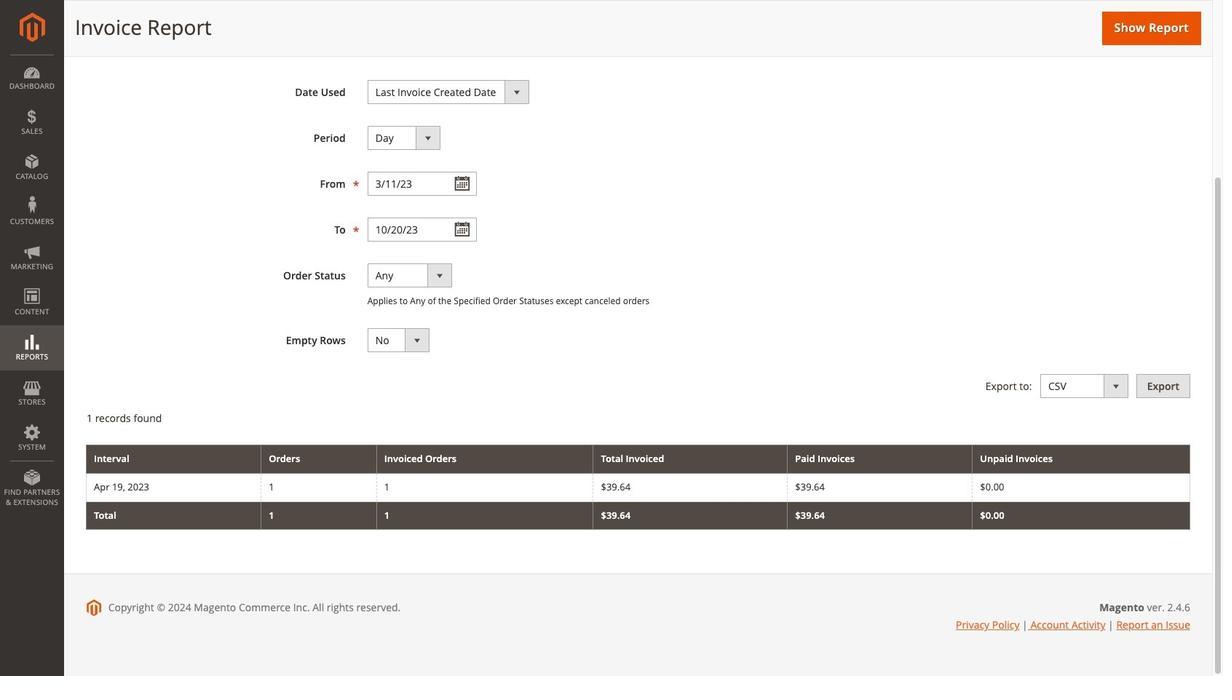 Task type: describe. For each thing, give the bounding box(es) containing it.
magento admin panel image
[[19, 12, 45, 42]]



Task type: locate. For each thing, give the bounding box(es) containing it.
menu bar
[[0, 55, 64, 515]]

None text field
[[368, 172, 477, 196], [368, 218, 477, 242], [368, 172, 477, 196], [368, 218, 477, 242]]



Task type: vqa. For each thing, say whether or not it's contained in the screenshot.
tab panel
no



